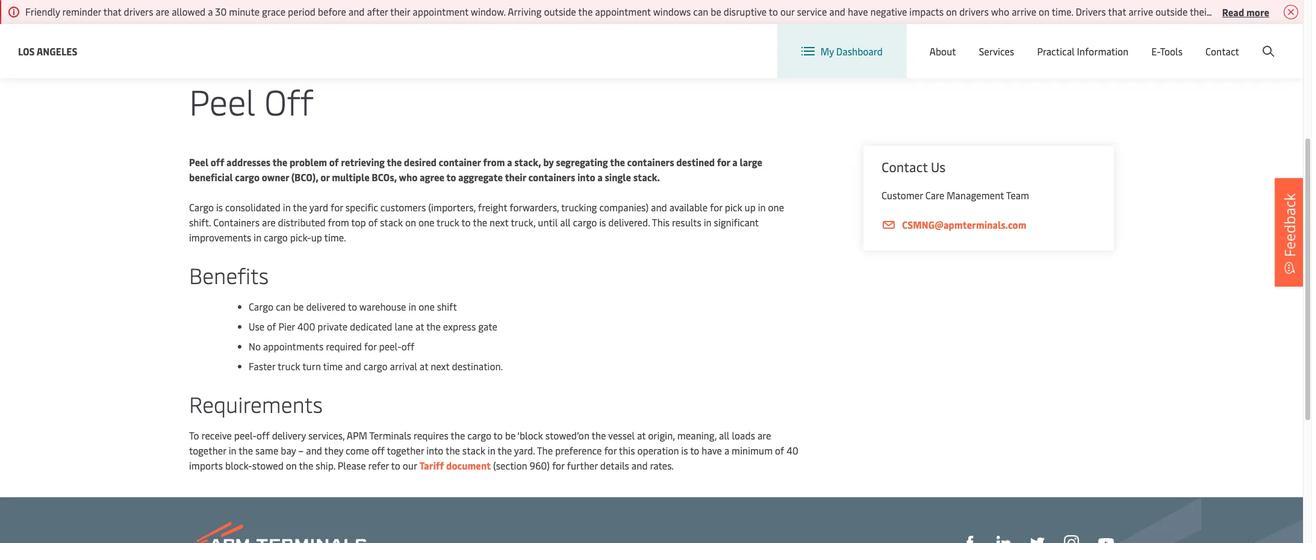 Task type: vqa. For each thing, say whether or not it's contained in the screenshot.
Sustainability
no



Task type: locate. For each thing, give the bounding box(es) containing it.
1 vertical spatial into
[[427, 444, 444, 457]]

a left 30
[[208, 5, 213, 18]]

0 vertical spatial all
[[560, 216, 571, 229]]

fill 44 link
[[1031, 535, 1045, 543]]

stowed'on
[[546, 429, 590, 442]]

distributed
[[278, 216, 326, 229]]

at right lane
[[416, 320, 424, 333]]

0 vertical spatial our
[[781, 5, 795, 18]]

arrive
[[1012, 5, 1037, 18], [1129, 5, 1154, 18]]

is up the containers
[[216, 201, 223, 214]]

1 horizontal spatial that
[[1109, 5, 1127, 18]]

a left "minimum"
[[725, 444, 730, 457]]

together down terminals
[[387, 444, 424, 457]]

up down distributed at the top left of page
[[311, 231, 322, 244]]

a left stack,
[[507, 155, 512, 169]]

0 horizontal spatial together
[[189, 444, 226, 457]]

cargo inside cargo is consolidated in the yard for specific customers (importers, freight forwarders, trucking companies) and available for pick up in one shift. containers are distributed from top of stack on one truck to the next truck, until all cargo is delivered. this results in significant improvements in cargo pick-up time.
[[189, 201, 214, 214]]

have left negative
[[848, 5, 868, 18]]

los angeles link
[[18, 44, 77, 59]]

are up "minimum"
[[758, 429, 771, 442]]

containers
[[213, 216, 260, 229]]

1 vertical spatial are
[[262, 216, 276, 229]]

1 horizontal spatial can
[[694, 5, 709, 18]]

impacts
[[910, 5, 944, 18]]

arrival
[[390, 360, 417, 373]]

truck down appointments
[[278, 360, 300, 373]]

their down stack,
[[505, 170, 526, 184]]

cargo left arrival
[[364, 360, 388, 373]]

stack inside "to receive peel-off delivery services, apm terminals requires the cargo to be 'block stowed'on the vessel at origin, meaning, all loads are together in the same bay – and they come off together into the stack in the yard. the preference for this operation is to have a minimum of 40 imports block-stowed on the ship. please refer to our"
[[463, 444, 485, 457]]

2 appointment from the left
[[595, 5, 651, 18]]

2 horizontal spatial is
[[682, 444, 688, 457]]

arrive up e-
[[1129, 5, 1154, 18]]

about button
[[930, 24, 956, 78]]

drivers up switch
[[960, 5, 989, 18]]

minute
[[229, 5, 260, 18]]

global
[[1071, 35, 1099, 48]]

into for a
[[578, 170, 596, 184]]

be left 'block
[[505, 429, 516, 442]]

1 horizontal spatial outside
[[1156, 5, 1188, 18]]

faster
[[249, 360, 275, 373]]

1 horizontal spatial are
[[262, 216, 276, 229]]

are left allowed
[[156, 5, 169, 18]]

and
[[349, 5, 365, 18], [830, 5, 846, 18], [651, 201, 667, 214], [345, 360, 361, 373], [306, 444, 322, 457], [632, 459, 648, 472]]

at right vessel
[[637, 429, 646, 442]]

0 vertical spatial truck
[[437, 216, 459, 229]]

cargo for cargo is consolidated in the yard for specific customers (importers, freight forwarders, trucking companies) and available for pick up in one shift. containers are distributed from top of stack on one truck to the next truck, until all cargo is delivered. this results in significant improvements in cargo pick-up time.
[[189, 201, 214, 214]]

time. left drivers
[[1052, 5, 1074, 18]]

1 horizontal spatial contact
[[1206, 45, 1240, 58]]

create
[[1215, 35, 1243, 48]]

1 vertical spatial have
[[702, 444, 722, 457]]

stack down customers
[[380, 216, 403, 229]]

into inside "to receive peel-off delivery services, apm terminals requires the cargo to be 'block stowed'on the vessel at origin, meaning, all loads are together in the same bay – and they come off together into the stack in the yard. the preference for this operation is to have a minimum of 40 imports block-stowed on the ship. please refer to our"
[[427, 444, 444, 457]]

login / create account link
[[1161, 24, 1281, 60]]

up right pick
[[745, 201, 756, 214]]

close alert image
[[1284, 5, 1299, 19]]

cargo up use
[[249, 300, 273, 313]]

1 vertical spatial up
[[311, 231, 322, 244]]

all right until
[[560, 216, 571, 229]]

truck
[[437, 216, 459, 229], [278, 360, 300, 373]]

off down lane
[[402, 340, 415, 353]]

stack up document
[[463, 444, 485, 457]]

a inside "to receive peel-off delivery services, apm terminals requires the cargo to be 'block stowed'on the vessel at origin, meaning, all loads are together in the same bay – and they come off together into the stack in the yard. the preference for this operation is to have a minimum of 40 imports block-stowed on the ship. please refer to our"
[[725, 444, 730, 457]]

one down customers
[[419, 216, 435, 229]]

are
[[156, 5, 169, 18], [262, 216, 276, 229], [758, 429, 771, 442]]

on right impacts at the top of the page
[[946, 5, 957, 18]]

our left tariff
[[403, 459, 417, 472]]

at for next
[[420, 360, 428, 373]]

1 horizontal spatial be
[[505, 429, 516, 442]]

1 horizontal spatial who
[[991, 5, 1010, 18]]

for left the large
[[717, 155, 731, 169]]

2 that from the left
[[1109, 5, 1127, 18]]

for
[[717, 155, 731, 169], [331, 201, 343, 214], [710, 201, 723, 214], [364, 340, 377, 353], [604, 444, 617, 457], [552, 459, 565, 472]]

1 vertical spatial next
[[431, 360, 450, 373]]

0 horizontal spatial can
[[276, 300, 291, 313]]

arrive up the location
[[1012, 5, 1037, 18]]

all
[[560, 216, 571, 229], [719, 429, 730, 442]]

from inside peel off addresses the problem of retrieving the desired container from a stack, by segregating the containers destined for a large beneficial cargo owner (bco), or multiple bcos, who agree to aggregate their containers into a single stack.
[[483, 155, 505, 169]]

1 vertical spatial peel-
[[234, 429, 257, 442]]

all inside cargo is consolidated in the yard for specific customers (importers, freight forwarders, trucking companies) and available for pick up in one shift. containers are distributed from top of stack on one truck to the next truck, until all cargo is delivered. this results in significant improvements in cargo pick-up time.
[[560, 216, 571, 229]]

1 outside from the left
[[544, 5, 576, 18]]

0 vertical spatial containers
[[627, 155, 674, 169]]

have down meaning,
[[702, 444, 722, 457]]

that right "reminder"
[[103, 5, 121, 18]]

this
[[652, 216, 670, 229]]

contact for contact us
[[882, 158, 928, 176]]

1 horizontal spatial from
[[483, 155, 505, 169]]

are down consolidated
[[262, 216, 276, 229]]

be left 'disruptive'
[[711, 5, 722, 18]]

window.
[[471, 5, 506, 18]]

0 horizontal spatial drivers
[[124, 5, 153, 18]]

in up distributed at the top left of page
[[283, 201, 291, 214]]

gate
[[478, 320, 498, 333]]

benefits
[[189, 260, 269, 290]]

0 horizontal spatial our
[[403, 459, 417, 472]]

together
[[189, 444, 226, 457], [387, 444, 424, 457]]

1 horizontal spatial is
[[600, 216, 606, 229]]

all left loads in the bottom of the page
[[719, 429, 730, 442]]

from up aggregate
[[483, 155, 505, 169]]

of up 'or'
[[329, 155, 339, 169]]

come
[[346, 444, 369, 457]]

account
[[1245, 35, 1281, 48]]

in up (section
[[488, 444, 496, 457]]

is
[[216, 201, 223, 214], [600, 216, 606, 229], [682, 444, 688, 457]]

trucking
[[561, 201, 597, 214]]

0 vertical spatial who
[[991, 5, 1010, 18]]

of right top in the left of the page
[[368, 216, 378, 229]]

drivers
[[1076, 5, 1106, 18]]

0 horizontal spatial is
[[216, 201, 223, 214]]

e-tools button
[[1152, 24, 1183, 78]]

off up beneficial
[[211, 155, 224, 169]]

2 vertical spatial at
[[637, 429, 646, 442]]

cargo for cargo can be delivered to warehouse in one shift
[[249, 300, 273, 313]]

containers down by
[[529, 170, 576, 184]]

and right –
[[306, 444, 322, 457]]

to left 'block
[[494, 429, 503, 442]]

from left top in the left of the page
[[328, 216, 349, 229]]

0 vertical spatial can
[[694, 5, 709, 18]]

that right drivers
[[1109, 5, 1127, 18]]

2 vertical spatial is
[[682, 444, 688, 457]]

1 horizontal spatial stack
[[463, 444, 485, 457]]

peel inside peel off addresses the problem of retrieving the desired container from a stack, by segregating the containers destined for a large beneficial cargo owner (bco), or multiple bcos, who agree to aggregate their containers into a single stack.
[[189, 155, 209, 169]]

outside up login at the top of the page
[[1156, 5, 1188, 18]]

for up 'details'
[[604, 444, 617, 457]]

their right after
[[390, 5, 410, 18]]

and inside "to receive peel-off delivery services, apm terminals requires the cargo to be 'block stowed'on the vessel at origin, meaning, all loads are together in the same bay – and they come off together into the stack in the yard. the preference for this operation is to have a minimum of 40 imports block-stowed on the ship. please refer to our"
[[306, 444, 322, 457]]

one left shift
[[419, 300, 435, 313]]

1 vertical spatial our
[[403, 459, 417, 472]]

1 vertical spatial stack
[[463, 444, 485, 457]]

1 horizontal spatial together
[[387, 444, 424, 457]]

cargo up shift.
[[189, 201, 214, 214]]

0 horizontal spatial time.
[[324, 231, 346, 244]]

significant
[[714, 216, 759, 229]]

–
[[298, 444, 304, 457]]

0 horizontal spatial be
[[293, 300, 304, 313]]

next right arrival
[[431, 360, 450, 373]]

1 appointment from the left
[[413, 5, 469, 18]]

grace
[[262, 5, 286, 18]]

1 horizontal spatial arrive
[[1129, 5, 1154, 18]]

0 horizontal spatial contact
[[882, 158, 928, 176]]

is inside "to receive peel-off delivery services, apm terminals requires the cargo to be 'block stowed'on the vessel at origin, meaning, all loads are together in the same bay – and they come off together into the stack in the yard. the preference for this operation is to have a minimum of 40 imports block-stowed on the ship. please refer to our"
[[682, 444, 688, 457]]

cargo left pick- at the top of page
[[264, 231, 288, 244]]

in right results
[[704, 216, 712, 229]]

from inside cargo is consolidated in the yard for specific customers (importers, freight forwarders, trucking companies) and available for pick up in one shift. containers are distributed from top of stack on one truck to the next truck, until all cargo is delivered. this results in significant improvements in cargo pick-up time.
[[328, 216, 349, 229]]

1 vertical spatial truck
[[278, 360, 300, 373]]

outside
[[544, 5, 576, 18], [1156, 5, 1188, 18]]

1 horizontal spatial peel-
[[379, 340, 402, 353]]

1 horizontal spatial have
[[848, 5, 868, 18]]

0 horizontal spatial outside
[[544, 5, 576, 18]]

1 horizontal spatial our
[[781, 5, 795, 18]]

login / create account
[[1183, 35, 1281, 48]]

1 peel from the top
[[189, 77, 256, 125]]

(importers,
[[428, 201, 476, 214]]

0 vertical spatial contact
[[1206, 45, 1240, 58]]

aggregate
[[458, 170, 503, 184]]

1 vertical spatial be
[[293, 300, 304, 313]]

feedback button
[[1275, 178, 1305, 287]]

off
[[211, 155, 224, 169], [402, 340, 415, 353], [257, 429, 270, 442], [372, 444, 385, 457]]

be up 400
[[293, 300, 304, 313]]

0 horizontal spatial who
[[399, 170, 418, 184]]

1 horizontal spatial truck
[[437, 216, 459, 229]]

1 horizontal spatial their
[[505, 170, 526, 184]]

tools
[[1160, 45, 1183, 58]]

disruptive
[[724, 5, 767, 18]]

on down customers
[[405, 216, 416, 229]]

who up the switch location at the right of page
[[991, 5, 1010, 18]]

one right pick
[[768, 201, 784, 214]]

have inside "to receive peel-off delivery services, apm terminals requires the cargo to be 'block stowed'on the vessel at origin, meaning, all loads are together in the same bay – and they come off together into the stack in the yard. the preference for this operation is to have a minimum of 40 imports block-stowed on the ship. please refer to our"
[[702, 444, 722, 457]]

together up the imports
[[189, 444, 226, 457]]

0 vertical spatial from
[[483, 155, 505, 169]]

services button
[[979, 24, 1015, 78]]

delivered.
[[609, 216, 650, 229]]

outside right arriving
[[544, 5, 576, 18]]

1 vertical spatial all
[[719, 429, 730, 442]]

1 horizontal spatial all
[[719, 429, 730, 442]]

0 horizontal spatial are
[[156, 5, 169, 18]]

containers up the stack.
[[627, 155, 674, 169]]

my dashboard
[[821, 45, 883, 58]]

0 horizontal spatial that
[[103, 5, 121, 18]]

1 horizontal spatial drivers
[[960, 5, 989, 18]]

0 vertical spatial be
[[711, 5, 722, 18]]

cargo down 'trucking'
[[573, 216, 597, 229]]

0 vertical spatial into
[[578, 170, 596, 184]]

are inside "to receive peel-off delivery services, apm terminals requires the cargo to be 'block stowed'on the vessel at origin, meaning, all loads are together in the same bay – and they come off together into the stack in the yard. the preference for this operation is to have a minimum of 40 imports block-stowed on the ship. please refer to our"
[[758, 429, 771, 442]]

1 horizontal spatial next
[[490, 216, 509, 229]]

cargo down addresses at left
[[235, 170, 260, 184]]

our inside "to receive peel-off delivery services, apm terminals requires the cargo to be 'block stowed'on the vessel at origin, meaning, all loads are together in the same bay – and they come off together into the stack in the yard. the preference for this operation is to have a minimum of 40 imports block-stowed on the ship. please refer to our"
[[403, 459, 417, 472]]

0 vertical spatial cargo
[[189, 201, 214, 214]]

for right '960)'
[[552, 459, 565, 472]]

their up login at the top of the page
[[1190, 5, 1210, 18]]

facebook image
[[963, 536, 978, 543]]

containers
[[627, 155, 674, 169], [529, 170, 576, 184]]

pick
[[725, 201, 743, 214]]

care
[[926, 189, 945, 202]]

0 horizontal spatial cargo
[[189, 201, 214, 214]]

and up this
[[651, 201, 667, 214]]

1 together from the left
[[189, 444, 226, 457]]

minimum
[[732, 444, 773, 457]]

appointment left window. at the top
[[413, 5, 469, 18]]

1 horizontal spatial into
[[578, 170, 596, 184]]

2 peel from the top
[[189, 155, 209, 169]]

0 horizontal spatial stack
[[380, 216, 403, 229]]

details
[[600, 459, 629, 472]]

1 horizontal spatial cargo
[[249, 300, 273, 313]]

0 horizontal spatial appointment
[[413, 5, 469, 18]]

1 vertical spatial who
[[399, 170, 418, 184]]

(section
[[493, 459, 527, 472]]

this
[[619, 444, 635, 457]]

1 vertical spatial from
[[328, 216, 349, 229]]

appointment left windows
[[595, 5, 651, 18]]

in
[[283, 201, 291, 214], [758, 201, 766, 214], [704, 216, 712, 229], [254, 231, 262, 244], [409, 300, 416, 313], [229, 444, 237, 457], [488, 444, 496, 457]]

container
[[439, 155, 481, 169]]

before
[[318, 5, 346, 18]]

2 outside from the left
[[1156, 5, 1188, 18]]

/
[[1209, 35, 1213, 48]]

0 vertical spatial time.
[[1052, 5, 1074, 18]]

drivers
[[124, 5, 153, 18], [960, 5, 989, 18]]

time. down 'yard'
[[324, 231, 346, 244]]

peel- up same
[[234, 429, 257, 442]]

twitter image
[[1031, 536, 1045, 543]]

time. inside cargo is consolidated in the yard for specific customers (importers, freight forwarders, trucking companies) and available for pick up in one shift. containers are distributed from top of stack on one truck to the next truck, until all cargo is delivered. this results in significant improvements in cargo pick-up time.
[[324, 231, 346, 244]]

can
[[694, 5, 709, 18], [276, 300, 291, 313]]

1 horizontal spatial appointment
[[595, 5, 651, 18]]

1 vertical spatial peel
[[189, 155, 209, 169]]

into down segregating
[[578, 170, 596, 184]]

into inside peel off addresses the problem of retrieving the desired container from a stack, by segregating the containers destined for a large beneficial cargo owner (bco), or multiple bcos, who agree to aggregate their containers into a single stack.
[[578, 170, 596, 184]]

0 horizontal spatial arrive
[[1012, 5, 1037, 18]]

2 horizontal spatial be
[[711, 5, 722, 18]]

service
[[797, 5, 827, 18]]

to right refer
[[391, 459, 400, 472]]

practical
[[1038, 45, 1075, 58]]

2 horizontal spatial are
[[758, 429, 771, 442]]

drivers left allowed
[[124, 5, 153, 18]]

no appointments required for peel-off
[[249, 340, 415, 353]]

2 vertical spatial be
[[505, 429, 516, 442]]

0 horizontal spatial from
[[328, 216, 349, 229]]

large
[[740, 155, 763, 169]]

of left the '40'
[[775, 444, 785, 457]]

0 vertical spatial at
[[416, 320, 424, 333]]

addresses
[[227, 155, 271, 169]]

0 vertical spatial next
[[490, 216, 509, 229]]

the
[[578, 5, 593, 18], [273, 155, 288, 169], [387, 155, 402, 169], [610, 155, 625, 169], [293, 201, 307, 214], [473, 216, 487, 229], [426, 320, 441, 333], [451, 429, 465, 442], [592, 429, 606, 442], [239, 444, 253, 457], [446, 444, 460, 457], [498, 444, 512, 457], [299, 459, 314, 472]]

1 vertical spatial at
[[420, 360, 428, 373]]

our left service
[[781, 5, 795, 18]]

into
[[578, 170, 596, 184], [427, 444, 444, 457]]

truck down (importers,
[[437, 216, 459, 229]]

global menu button
[[1045, 24, 1138, 60]]

into up tariff
[[427, 444, 444, 457]]

1 vertical spatial cargo
[[249, 300, 273, 313]]

cargo can be delivered to warehouse in one shift
[[249, 300, 457, 313]]

to down container
[[447, 170, 456, 184]]

up
[[745, 201, 756, 214], [311, 231, 322, 244]]

0 vertical spatial peel
[[189, 77, 256, 125]]

0 horizontal spatial have
[[702, 444, 722, 457]]

at inside "to receive peel-off delivery services, apm terminals requires the cargo to be 'block stowed'on the vessel at origin, meaning, all loads are together in the same bay – and they come off together into the stack in the yard. the preference for this operation is to have a minimum of 40 imports block-stowed on the ship. please refer to our"
[[637, 429, 646, 442]]

0 horizontal spatial containers
[[529, 170, 576, 184]]

practical information
[[1038, 45, 1129, 58]]

on down 'bay'
[[286, 459, 297, 472]]

at right arrival
[[420, 360, 428, 373]]

tariff
[[419, 459, 444, 472]]

0 horizontal spatial into
[[427, 444, 444, 457]]

1 horizontal spatial up
[[745, 201, 756, 214]]

multiple
[[332, 170, 370, 184]]

to down (importers,
[[462, 216, 471, 229]]

2 vertical spatial are
[[758, 429, 771, 442]]

appointment up login / create account
[[1213, 5, 1269, 18]]

0 vertical spatial is
[[216, 201, 223, 214]]

angeles
[[37, 44, 77, 58]]

be
[[711, 5, 722, 18], [293, 300, 304, 313], [505, 429, 516, 442]]

to
[[769, 5, 778, 18], [447, 170, 456, 184], [462, 216, 471, 229], [348, 300, 357, 313], [494, 429, 503, 442], [690, 444, 700, 457], [391, 459, 400, 472]]

to right 'disruptive'
[[769, 5, 778, 18]]

is down meaning,
[[682, 444, 688, 457]]

0 vertical spatial are
[[156, 5, 169, 18]]

1 vertical spatial can
[[276, 300, 291, 313]]

peel off
[[189, 77, 313, 125]]

beneficial
[[189, 170, 233, 184]]

is down companies) on the top left of the page
[[600, 216, 606, 229]]

1 vertical spatial containers
[[529, 170, 576, 184]]

to down meaning,
[[690, 444, 700, 457]]

2 vertical spatial one
[[419, 300, 435, 313]]

1 vertical spatial contact
[[882, 158, 928, 176]]

who down desired at the top of the page
[[399, 170, 418, 184]]

2 horizontal spatial appointment
[[1213, 5, 1269, 18]]

contact
[[1206, 45, 1240, 58], [882, 158, 928, 176]]

0 vertical spatial up
[[745, 201, 756, 214]]



Task type: describe. For each thing, give the bounding box(es) containing it.
cargo inside "to receive peel-off delivery services, apm terminals requires the cargo to be 'block stowed'on the vessel at origin, meaning, all loads are together in the same bay – and they come off together into the stack in the yard. the preference for this operation is to have a minimum of 40 imports block-stowed on the ship. please refer to our"
[[468, 429, 492, 442]]

0 vertical spatial have
[[848, 5, 868, 18]]

next inside cargo is consolidated in the yard for specific customers (importers, freight forwarders, trucking companies) and available for pick up in one shift. containers are distributed from top of stack on one truck to the next truck, until all cargo is delivered. this results in significant improvements in cargo pick-up time.
[[490, 216, 509, 229]]

reminder
[[62, 5, 101, 18]]

2 horizontal spatial their
[[1190, 5, 1210, 18]]

please
[[338, 459, 366, 472]]

at for the
[[416, 320, 424, 333]]

management
[[947, 189, 1004, 202]]

off up same
[[257, 429, 270, 442]]

practical information button
[[1038, 24, 1129, 78]]

1 arrive from the left
[[1012, 5, 1037, 18]]

a left the single
[[598, 170, 603, 184]]

or
[[321, 170, 330, 184]]

read more
[[1223, 5, 1270, 18]]

are inside cargo is consolidated in the yard for specific customers (importers, freight forwarders, trucking companies) and available for pick up in one shift. containers are distributed from top of stack on one truck to the next truck, until all cargo is delivered. this results in significant improvements in cargo pick-up time.
[[262, 216, 276, 229]]

of inside peel off addresses the problem of retrieving the desired container from a stack, by segregating the containers destined for a large beneficial cargo owner (bco), or multiple bcos, who agree to aggregate their containers into a single stack.
[[329, 155, 339, 169]]

on inside "to receive peel-off delivery services, apm terminals requires the cargo to be 'block stowed'on the vessel at origin, meaning, all loads are together in the same bay – and they come off together into the stack in the yard. the preference for this operation is to have a minimum of 40 imports block-stowed on the ship. please refer to our"
[[286, 459, 297, 472]]

vessel
[[608, 429, 635, 442]]

yard
[[310, 201, 328, 214]]

problem
[[290, 155, 327, 169]]

no
[[249, 340, 261, 353]]

shift.
[[189, 216, 211, 229]]

global menu
[[1071, 35, 1126, 48]]

required
[[326, 340, 362, 353]]

period
[[288, 5, 316, 18]]

for inside "to receive peel-off delivery services, apm terminals requires the cargo to be 'block stowed'on the vessel at origin, meaning, all loads are together in the same bay – and they come off together into the stack in the yard. the preference for this operation is to have a minimum of 40 imports block-stowed on the ship. please refer to our"
[[604, 444, 617, 457]]

block-
[[225, 459, 252, 472]]

off inside peel off addresses the problem of retrieving the desired container from a stack, by segregating the containers destined for a large beneficial cargo owner (bco), or multiple bcos, who agree to aggregate their containers into a single stack.
[[211, 155, 224, 169]]

friendly
[[25, 5, 60, 18]]

customer care management team
[[882, 189, 1030, 202]]

linkedin__x28_alt_x29__3_ link
[[997, 535, 1011, 543]]

in up lane
[[409, 300, 416, 313]]

services,
[[308, 429, 345, 442]]

linkedin image
[[997, 536, 1011, 543]]

imports
[[189, 459, 223, 472]]

be inside "to receive peel-off delivery services, apm terminals requires the cargo to be 'block stowed'on the vessel at origin, meaning, all loads are together in the same bay – and they come off together into the stack in the yard. the preference for this operation is to have a minimum of 40 imports block-stowed on the ship. please refer to our"
[[505, 429, 516, 442]]

dashboard
[[837, 45, 883, 58]]

requires
[[414, 429, 449, 442]]

they
[[324, 444, 343, 457]]

contact button
[[1206, 24, 1240, 78]]

services
[[979, 45, 1015, 58]]

arriving
[[508, 5, 542, 18]]

apm
[[347, 429, 367, 442]]

appointments
[[263, 340, 324, 353]]

off
[[264, 77, 313, 125]]

of inside "to receive peel-off delivery services, apm terminals requires the cargo to be 'block stowed'on the vessel at origin, meaning, all loads are together in the same bay – and they come off together into the stack in the yard. the preference for this operation is to have a minimum of 40 imports block-stowed on the ship. please refer to our"
[[775, 444, 785, 457]]

my
[[821, 45, 834, 58]]

peel for peel off addresses the problem of retrieving the desired container from a stack, by segregating the containers destined for a large beneficial cargo owner (bco), or multiple bcos, who agree to aggregate their containers into a single stack.
[[189, 155, 209, 169]]

about
[[930, 45, 956, 58]]

and right time
[[345, 360, 361, 373]]

truck,
[[511, 216, 536, 229]]

peel for peel off
[[189, 77, 256, 125]]

0 horizontal spatial next
[[431, 360, 450, 373]]

peel- inside "to receive peel-off delivery services, apm terminals requires the cargo to be 'block stowed'on the vessel at origin, meaning, all loads are together in the same bay – and they come off together into the stack in the yard. the preference for this operation is to have a minimum of 40 imports block-stowed on the ship. please refer to our"
[[234, 429, 257, 442]]

us
[[931, 158, 946, 176]]

specific
[[346, 201, 378, 214]]

3 appointment from the left
[[1213, 5, 1269, 18]]

to inside cargo is consolidated in the yard for specific customers (importers, freight forwarders, trucking companies) and available for pick up in one shift. containers are distributed from top of stack on one truck to the next truck, until all cargo is delivered. this results in significant improvements in cargo pick-up time.
[[462, 216, 471, 229]]

tariff document (section 960) for further details and rates.
[[419, 459, 674, 472]]

for left pick
[[710, 201, 723, 214]]

operation
[[638, 444, 679, 457]]

meaning,
[[678, 429, 717, 442]]

use
[[249, 320, 265, 333]]

results
[[672, 216, 702, 229]]

instagram link
[[1064, 535, 1079, 543]]

0 vertical spatial peel-
[[379, 340, 402, 353]]

youtube image
[[1099, 538, 1114, 543]]

2 together from the left
[[387, 444, 424, 457]]

1 vertical spatial one
[[419, 216, 435, 229]]

truck inside cargo is consolidated in the yard for specific customers (importers, freight forwarders, trucking companies) and available for pick up in one shift. containers are distributed from top of stack on one truck to the next truck, until all cargo is delivered. this results in significant improvements in cargo pick-up time.
[[437, 216, 459, 229]]

0 vertical spatial one
[[768, 201, 784, 214]]

of inside cargo is consolidated in the yard for specific customers (importers, freight forwarders, trucking companies) and available for pick up in one shift. containers are distributed from top of stack on one truck to the next truck, until all cargo is delivered. this results in significant improvements in cargo pick-up time.
[[368, 216, 378, 229]]

and left after
[[349, 5, 365, 18]]

consolidated
[[225, 201, 281, 214]]

loads
[[732, 429, 755, 442]]

and inside cargo is consolidated in the yard for specific customers (importers, freight forwarders, trucking companies) and available for pick up in one shift. containers are distributed from top of stack on one truck to the next truck, until all cargo is delivered. this results in significant improvements in cargo pick-up time.
[[651, 201, 667, 214]]

contact for contact
[[1206, 45, 1240, 58]]

2 arrive from the left
[[1129, 5, 1154, 18]]

stack,
[[515, 155, 541, 169]]

apmt footer logo image
[[189, 522, 366, 543]]

contact us
[[882, 158, 946, 176]]

0 horizontal spatial their
[[390, 5, 410, 18]]

tariff document link
[[419, 459, 491, 472]]

stack inside cargo is consolidated in the yard for specific customers (importers, freight forwarders, trucking companies) and available for pick up in one shift. containers are distributed from top of stack on one truck to the next truck, until all cargo is delivered. this results in significant improvements in cargo pick-up time.
[[380, 216, 403, 229]]

warehouse
[[360, 300, 406, 313]]

terminals
[[369, 429, 411, 442]]

negative
[[871, 5, 907, 18]]

my dashboard button
[[802, 24, 883, 78]]

los
[[18, 44, 35, 58]]

instagram image
[[1064, 536, 1079, 543]]

customers
[[381, 201, 426, 214]]

to right delivered
[[348, 300, 357, 313]]

same
[[255, 444, 279, 457]]

switch location button
[[945, 35, 1033, 48]]

la orange image
[[0, 0, 1304, 34]]

all inside "to receive peel-off delivery services, apm terminals requires the cargo to be 'block stowed'on the vessel at origin, meaning, all loads are together in the same bay – and they come off together into the stack in the yard. the preference for this operation is to have a minimum of 40 imports block-stowed on the ship. please refer to our"
[[719, 429, 730, 442]]

1 drivers from the left
[[124, 5, 153, 18]]

for inside peel off addresses the problem of retrieving the desired container from a stack, by segregating the containers destined for a large beneficial cargo owner (bco), or multiple bcos, who agree to aggregate their containers into a single stack.
[[717, 155, 731, 169]]

allowed
[[172, 5, 206, 18]]

window
[[1271, 5, 1304, 18]]

to inside peel off addresses the problem of retrieving the desired container from a stack, by segregating the containers destined for a large beneficial cargo owner (bco), or multiple bcos, who agree to aggregate their containers into a single stack.
[[447, 170, 456, 184]]

in down the containers
[[254, 231, 262, 244]]

1 vertical spatial is
[[600, 216, 606, 229]]

0 horizontal spatial truck
[[278, 360, 300, 373]]

(bco),
[[291, 170, 319, 184]]

switch
[[965, 35, 993, 48]]

bay
[[281, 444, 296, 457]]

and right service
[[830, 5, 846, 18]]

their inside peel off addresses the problem of retrieving the desired container from a stack, by segregating the containers destined for a large beneficial cargo owner (bco), or multiple bcos, who agree to aggregate their containers into a single stack.
[[505, 170, 526, 184]]

available
[[670, 201, 708, 214]]

e-
[[1152, 45, 1160, 58]]

on inside cargo is consolidated in the yard for specific customers (importers, freight forwarders, trucking companies) and available for pick up in one shift. containers are distributed from top of stack on one truck to the next truck, until all cargo is delivered. this results in significant improvements in cargo pick-up time.
[[405, 216, 416, 229]]

windows
[[653, 5, 691, 18]]

cargo is consolidated in the yard for specific customers (importers, freight forwarders, trucking companies) and available for pick up in one shift. containers are distributed from top of stack on one truck to the next truck, until all cargo is delivered. this results in significant improvements in cargo pick-up time.
[[189, 201, 784, 244]]

e-tools
[[1152, 45, 1183, 58]]

by
[[543, 155, 554, 169]]

w
[[1306, 5, 1313, 18]]

feedback
[[1280, 193, 1300, 257]]

requirements
[[189, 389, 323, 419]]

you tube link
[[1099, 535, 1114, 543]]

single
[[605, 170, 631, 184]]

of right use
[[267, 320, 276, 333]]

dedicated
[[350, 320, 392, 333]]

2 drivers from the left
[[960, 5, 989, 18]]

rates.
[[650, 459, 674, 472]]

0 horizontal spatial up
[[311, 231, 322, 244]]

ship.
[[316, 459, 335, 472]]

in up block-
[[229, 444, 237, 457]]

for right 'yard'
[[331, 201, 343, 214]]

owner
[[262, 170, 289, 184]]

yard. the
[[514, 444, 553, 457]]

1 horizontal spatial containers
[[627, 155, 674, 169]]

in right pick
[[758, 201, 766, 214]]

a left the large
[[733, 155, 738, 169]]

stack.
[[634, 170, 660, 184]]

for down "dedicated"
[[364, 340, 377, 353]]

cargo inside peel off addresses the problem of retrieving the desired container from a stack, by segregating the containers destined for a large beneficial cargo owner (bco), or multiple bcos, who agree to aggregate their containers into a single stack.
[[235, 170, 260, 184]]

and down this on the bottom of page
[[632, 459, 648, 472]]

to receive peel-off delivery services, apm terminals requires the cargo to be 'block stowed'on the vessel at origin, meaning, all loads are together in the same bay – and they come off together into the stack in the yard. the preference for this operation is to have a minimum of 40 imports block-stowed on the ship. please refer to our
[[189, 429, 799, 472]]

until
[[538, 216, 558, 229]]

into for the
[[427, 444, 444, 457]]

preference
[[555, 444, 602, 457]]

use of pier 400 private dedicated lane at the express gate
[[249, 320, 498, 333]]

delivery
[[272, 429, 306, 442]]

companies)
[[600, 201, 649, 214]]

location
[[996, 35, 1033, 48]]

turn
[[302, 360, 321, 373]]

who inside peel off addresses the problem of retrieving the desired container from a stack, by segregating the containers destined for a large beneficial cargo owner (bco), or multiple bcos, who agree to aggregate their containers into a single stack.
[[399, 170, 418, 184]]

off up refer
[[372, 444, 385, 457]]

1 that from the left
[[103, 5, 121, 18]]

on up the practical
[[1039, 5, 1050, 18]]

delivered
[[306, 300, 346, 313]]

faster truck turn time and cargo arrival at next destination.
[[249, 360, 503, 373]]

origin,
[[648, 429, 675, 442]]



